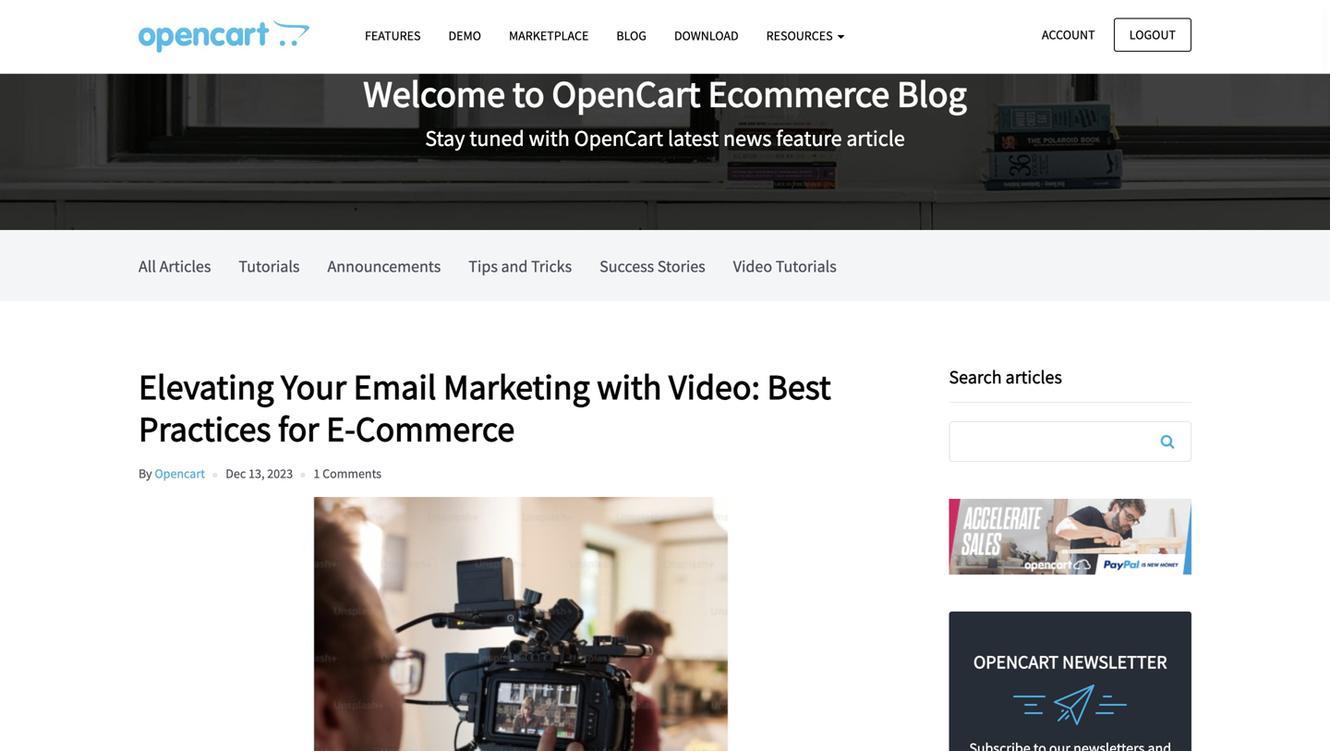 Task type: vqa. For each thing, say whether or not it's contained in the screenshot.
3.0.2
no



Task type: locate. For each thing, give the bounding box(es) containing it.
1 horizontal spatial tutorials
[[776, 256, 837, 277]]

1 vertical spatial with
[[597, 365, 662, 409]]

0 horizontal spatial blog
[[617, 27, 647, 44]]

1
[[314, 465, 320, 482]]

article
[[847, 124, 905, 152]]

with inside welcome to opencart ecommerce blog stay tuned with opencart latest news feature article
[[529, 124, 570, 152]]

success stories link
[[600, 230, 706, 301]]

1 horizontal spatial with
[[597, 365, 662, 409]]

opencart
[[552, 70, 701, 117], [574, 124, 664, 152], [974, 651, 1059, 674]]

with
[[529, 124, 570, 152], [597, 365, 662, 409]]

news
[[724, 124, 772, 152]]

your
[[281, 365, 347, 409]]

blog left "download"
[[617, 27, 647, 44]]

blog up article
[[897, 70, 967, 117]]

all
[[139, 256, 156, 277]]

1 comments
[[314, 465, 382, 482]]

0 vertical spatial opencart
[[552, 70, 701, 117]]

stories
[[658, 256, 706, 277]]

search image
[[1161, 434, 1175, 449]]

announcements
[[328, 256, 441, 277]]

download link
[[661, 19, 753, 52]]

demo link
[[435, 19, 495, 52]]

with down to
[[529, 124, 570, 152]]

newsletter
[[1063, 651, 1168, 674]]

articles
[[1006, 366, 1063, 389]]

tutorials
[[239, 256, 300, 277], [776, 256, 837, 277]]

feature
[[777, 124, 842, 152]]

account link
[[1027, 18, 1111, 52]]

tips and tricks
[[469, 256, 572, 277]]

tutorials right 'articles'
[[239, 256, 300, 277]]

0 horizontal spatial tutorials
[[239, 256, 300, 277]]

tutorials right video
[[776, 256, 837, 277]]

email
[[354, 365, 437, 409]]

demo
[[449, 27, 481, 44]]

opencart - blog image
[[139, 19, 310, 53]]

1 vertical spatial opencart
[[574, 124, 664, 152]]

dec
[[226, 465, 246, 482]]

1 vertical spatial blog
[[897, 70, 967, 117]]

stay
[[425, 124, 465, 152]]

logout
[[1130, 26, 1176, 43]]

0 horizontal spatial with
[[529, 124, 570, 152]]

1 horizontal spatial blog
[[897, 70, 967, 117]]

0 vertical spatial with
[[529, 124, 570, 152]]

video
[[734, 256, 773, 277]]

comments
[[323, 465, 382, 482]]

blog link
[[603, 19, 661, 52]]

by opencart
[[139, 465, 205, 482]]

latest
[[668, 124, 719, 152]]

elevating your email marketing with video: best practices for e-commerce image
[[139, 497, 904, 751]]

blog
[[617, 27, 647, 44], [897, 70, 967, 117]]

all articles
[[139, 256, 211, 277]]

blog inside welcome to opencart ecommerce blog stay tuned with opencart latest news feature article
[[897, 70, 967, 117]]

to
[[513, 70, 545, 117]]

2 tutorials from the left
[[776, 256, 837, 277]]

opencart newsletter
[[974, 651, 1168, 674]]

dec 13, 2023
[[226, 465, 293, 482]]

with left video:
[[597, 365, 662, 409]]

tips and tricks link
[[469, 230, 572, 301]]

None text field
[[950, 422, 1191, 461]]

for
[[278, 407, 319, 451]]



Task type: describe. For each thing, give the bounding box(es) containing it.
resources link
[[753, 19, 859, 52]]

1 tutorials from the left
[[239, 256, 300, 277]]

ecommerce
[[708, 70, 890, 117]]

search articles
[[950, 366, 1063, 389]]

all articles link
[[139, 230, 211, 301]]

video tutorials link
[[734, 230, 837, 301]]

with inside elevating your email marketing with video: best practices for e-commerce
[[597, 365, 662, 409]]

success
[[600, 256, 654, 277]]

announcements link
[[328, 230, 441, 301]]

features link
[[351, 19, 435, 52]]

tutorials link
[[239, 230, 300, 301]]

0 vertical spatial blog
[[617, 27, 647, 44]]

video tutorials
[[734, 256, 837, 277]]

best
[[768, 365, 832, 409]]

2 vertical spatial opencart
[[974, 651, 1059, 674]]

13,
[[249, 465, 265, 482]]

elevating your email marketing with video: best practices for e-commerce
[[139, 365, 832, 451]]

resources
[[767, 27, 836, 44]]

e-
[[326, 407, 356, 451]]

search
[[950, 366, 1002, 389]]

commerce
[[356, 407, 515, 451]]

2023
[[267, 465, 293, 482]]

features
[[365, 27, 421, 44]]

download
[[675, 27, 739, 44]]

video:
[[669, 365, 761, 409]]

tuned
[[470, 124, 525, 152]]

success stories
[[600, 256, 706, 277]]

articles
[[159, 256, 211, 277]]

opencart
[[155, 465, 205, 482]]

opencart link
[[155, 465, 205, 482]]

marketplace link
[[495, 19, 603, 52]]

welcome
[[364, 70, 505, 117]]

tricks
[[531, 256, 572, 277]]

tips
[[469, 256, 498, 277]]

account
[[1042, 26, 1096, 43]]

by
[[139, 465, 152, 482]]

marketplace
[[509, 27, 589, 44]]

elevating
[[139, 365, 274, 409]]

practices
[[139, 407, 271, 451]]

logout link
[[1114, 18, 1192, 52]]

elevating your email marketing with video: best practices for e-commerce link
[[139, 365, 922, 451]]

and
[[501, 256, 528, 277]]

marketing
[[444, 365, 590, 409]]

welcome to opencart ecommerce blog stay tuned with opencart latest news feature article
[[364, 70, 967, 152]]



